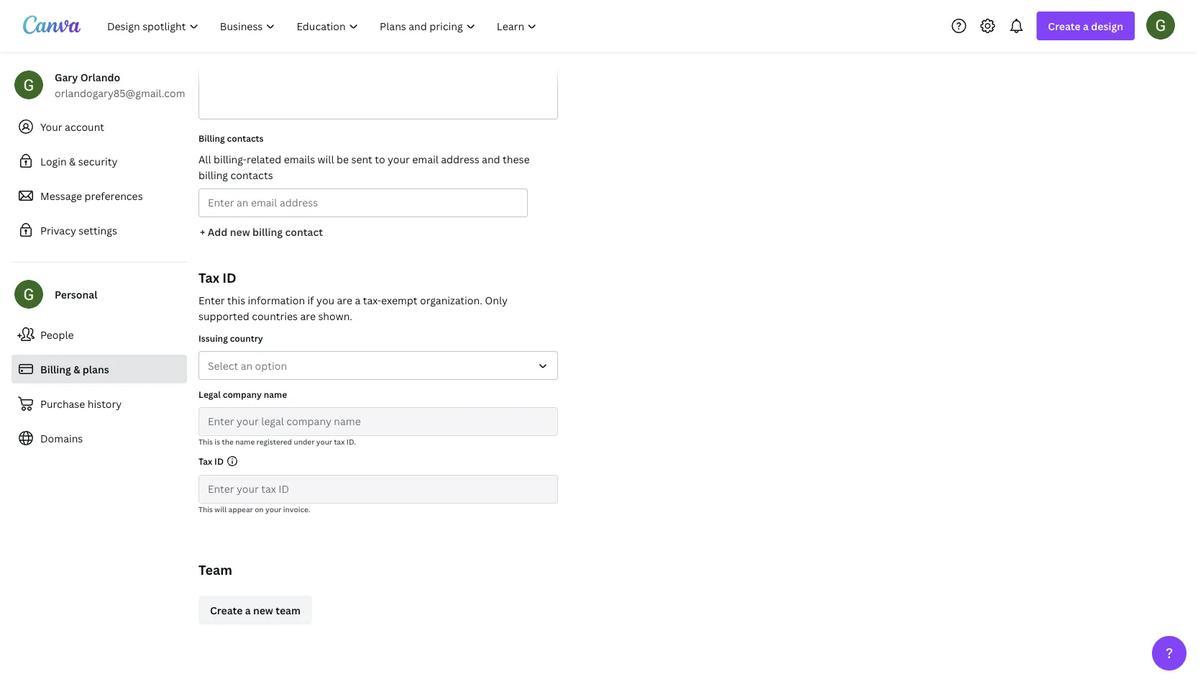 Task type: describe. For each thing, give the bounding box(es) containing it.
security
[[78, 154, 118, 168]]

tax id
[[199, 455, 224, 467]]

Enter your legal company name text field
[[208, 408, 549, 435]]

supported
[[199, 309, 250, 323]]

1 vertical spatial will
[[215, 504, 227, 514]]

contact
[[285, 225, 323, 239]]

id for tax id
[[214, 455, 224, 467]]

message
[[40, 189, 82, 203]]

issuing country
[[199, 332, 263, 344]]

billing & plans link
[[12, 355, 187, 384]]

new for billing
[[230, 225, 250, 239]]

gary orlando image
[[1147, 11, 1176, 39]]

will inside all billing-related emails will be sent to your email address and these billing contacts
[[318, 152, 334, 166]]

create for create a design
[[1049, 19, 1081, 33]]

these
[[503, 152, 530, 166]]

shown.
[[318, 309, 353, 323]]

legal company name
[[199, 388, 287, 400]]

message preferences link
[[12, 181, 187, 210]]

account
[[65, 120, 104, 133]]

purchase history link
[[12, 389, 187, 418]]

you
[[317, 293, 335, 307]]

history
[[88, 397, 122, 411]]

this for this is the name registered under your tax id.
[[199, 437, 213, 447]]

on
[[255, 504, 264, 514]]

new for team
[[253, 603, 273, 617]]

Select an option button
[[199, 351, 558, 380]]

exempt
[[381, 293, 418, 307]]

select
[[208, 359, 238, 372]]

1 horizontal spatial your
[[316, 437, 333, 447]]

gary orlando orlandogary85@gmail.com
[[55, 70, 185, 100]]

privacy settings
[[40, 223, 117, 237]]

emails
[[284, 152, 315, 166]]

appear
[[229, 504, 253, 514]]

address
[[441, 152, 480, 166]]

0 vertical spatial are
[[337, 293, 353, 307]]

registered
[[257, 437, 292, 447]]

create a design button
[[1037, 12, 1136, 40]]

people
[[40, 328, 74, 341]]

and
[[482, 152, 501, 166]]

all billing-related emails will be sent to your email address and these billing contacts
[[199, 152, 530, 182]]

your account link
[[12, 112, 187, 141]]

+ add new billing contact button
[[199, 217, 325, 246]]

preferences
[[85, 189, 143, 203]]

billing & plans
[[40, 362, 109, 376]]

if
[[308, 293, 314, 307]]

1 vertical spatial name
[[235, 437, 255, 447]]

company
[[223, 388, 262, 400]]

purchase history
[[40, 397, 122, 411]]

privacy settings link
[[12, 216, 187, 245]]

login & security link
[[12, 147, 187, 176]]

tax for tax id
[[199, 455, 212, 467]]

billing-
[[214, 152, 247, 166]]

this for this will appear on your invoice.
[[199, 504, 213, 514]]

tax
[[334, 437, 345, 447]]

enter
[[199, 293, 225, 307]]

1 vertical spatial are
[[300, 309, 316, 323]]

domains
[[40, 431, 83, 445]]

id for tax id enter this information if you are a tax-exempt organization. only supported countries are shown.
[[223, 269, 237, 286]]

settings
[[79, 223, 117, 237]]

tax id enter this information if you are a tax-exempt organization. only supported countries are shown.
[[199, 269, 508, 323]]



Task type: locate. For each thing, give the bounding box(es) containing it.
contacts up the billing-
[[227, 132, 264, 144]]

billing down people
[[40, 362, 71, 376]]

0 vertical spatial new
[[230, 225, 250, 239]]

2 vertical spatial your
[[266, 504, 282, 514]]

this left is
[[199, 437, 213, 447]]

1 horizontal spatial create
[[1049, 19, 1081, 33]]

create a new team
[[210, 603, 301, 617]]

0 horizontal spatial your
[[266, 504, 282, 514]]

login
[[40, 154, 67, 168]]

& left plans
[[73, 362, 80, 376]]

1 vertical spatial billing
[[40, 362, 71, 376]]

your
[[40, 120, 62, 133]]

1 this from the top
[[199, 437, 213, 447]]

this is the name registered under your tax id.
[[199, 437, 356, 447]]

tax
[[199, 269, 219, 286], [199, 455, 212, 467]]

design
[[1092, 19, 1124, 33]]

team
[[199, 561, 232, 579]]

& for login
[[69, 154, 76, 168]]

2 horizontal spatial your
[[388, 152, 410, 166]]

option
[[255, 359, 287, 372]]

1 horizontal spatial are
[[337, 293, 353, 307]]

create for create a new team
[[210, 603, 243, 617]]

your inside all billing-related emails will be sent to your email address and these billing contacts
[[388, 152, 410, 166]]

id inside tax id enter this information if you are a tax-exempt organization. only supported countries are shown.
[[223, 269, 237, 286]]

billing contacts
[[199, 132, 264, 144]]

create inside button
[[210, 603, 243, 617]]

contacts down related
[[231, 168, 273, 182]]

name down option
[[264, 388, 287, 400]]

contacts
[[227, 132, 264, 144], [231, 168, 273, 182]]

a left tax-
[[355, 293, 361, 307]]

will left the appear
[[215, 504, 227, 514]]

be
[[337, 152, 349, 166]]

domains link
[[12, 424, 187, 453]]

1 vertical spatial new
[[253, 603, 273, 617]]

tax inside tax id enter this information if you are a tax-exempt organization. only supported countries are shown.
[[199, 269, 219, 286]]

1 vertical spatial create
[[210, 603, 243, 617]]

create down team
[[210, 603, 243, 617]]

1 vertical spatial &
[[73, 362, 80, 376]]

0 horizontal spatial a
[[245, 603, 251, 617]]

& for billing
[[73, 362, 80, 376]]

add
[[208, 225, 228, 239]]

an
[[241, 359, 253, 372]]

1 vertical spatial this
[[199, 504, 213, 514]]

a inside "dropdown button"
[[1084, 19, 1089, 33]]

0 vertical spatial your
[[388, 152, 410, 166]]

billing
[[199, 132, 225, 144], [40, 362, 71, 376]]

0 horizontal spatial billing
[[199, 168, 228, 182]]

0 horizontal spatial are
[[300, 309, 316, 323]]

related
[[247, 152, 282, 166]]

people link
[[12, 320, 187, 349]]

billing up all
[[199, 132, 225, 144]]

message preferences
[[40, 189, 143, 203]]

billing inside button
[[253, 225, 283, 239]]

id down is
[[214, 455, 224, 467]]

billing
[[199, 168, 228, 182], [253, 225, 283, 239]]

this left the appear
[[199, 504, 213, 514]]

id
[[223, 269, 237, 286], [214, 455, 224, 467]]

this
[[227, 293, 246, 307]]

0 vertical spatial tax
[[199, 269, 219, 286]]

0 horizontal spatial new
[[230, 225, 250, 239]]

0 vertical spatial name
[[264, 388, 287, 400]]

are
[[337, 293, 353, 307], [300, 309, 316, 323]]

1 vertical spatial id
[[214, 455, 224, 467]]

0 vertical spatial this
[[199, 437, 213, 447]]

2 vertical spatial a
[[245, 603, 251, 617]]

a for create a design
[[1084, 19, 1089, 33]]

2 this from the top
[[199, 504, 213, 514]]

is
[[215, 437, 220, 447]]

your
[[388, 152, 410, 166], [316, 437, 333, 447], [266, 504, 282, 514]]

purchase
[[40, 397, 85, 411]]

under
[[294, 437, 315, 447]]

2 tax from the top
[[199, 455, 212, 467]]

gary
[[55, 70, 78, 84]]

a left design
[[1084, 19, 1089, 33]]

billing inside all billing-related emails will be sent to your email address and these billing contacts
[[199, 168, 228, 182]]

name right the
[[235, 437, 255, 447]]

are down if
[[300, 309, 316, 323]]

personal
[[55, 287, 97, 301]]

billing for billing contacts
[[199, 132, 225, 144]]

tax-
[[363, 293, 381, 307]]

create inside "dropdown button"
[[1049, 19, 1081, 33]]

a left team
[[245, 603, 251, 617]]

contacts inside all billing-related emails will be sent to your email address and these billing contacts
[[231, 168, 273, 182]]

orlandogary85@gmail.com
[[55, 86, 185, 100]]

all
[[199, 152, 211, 166]]

2 horizontal spatial a
[[1084, 19, 1089, 33]]

0 vertical spatial id
[[223, 269, 237, 286]]

your account
[[40, 120, 104, 133]]

0 horizontal spatial will
[[215, 504, 227, 514]]

new left team
[[253, 603, 273, 617]]

your right on
[[266, 504, 282, 514]]

0 vertical spatial create
[[1049, 19, 1081, 33]]

new right add
[[230, 225, 250, 239]]

tax up the enter
[[199, 269, 219, 286]]

legal
[[199, 388, 221, 400]]

email
[[413, 152, 439, 166]]

new inside button
[[230, 225, 250, 239]]

1 vertical spatial your
[[316, 437, 333, 447]]

1 vertical spatial a
[[355, 293, 361, 307]]

sent
[[351, 152, 373, 166]]

plans
[[83, 362, 109, 376]]

top level navigation element
[[98, 12, 549, 40]]

create
[[1049, 19, 1081, 33], [210, 603, 243, 617]]

your left tax
[[316, 437, 333, 447]]

issuing
[[199, 332, 228, 344]]

name
[[264, 388, 287, 400], [235, 437, 255, 447]]

id.
[[347, 437, 356, 447]]

id up this
[[223, 269, 237, 286]]

1 horizontal spatial billing
[[199, 132, 225, 144]]

will left be
[[318, 152, 334, 166]]

0 vertical spatial a
[[1084, 19, 1089, 33]]

0 vertical spatial billing
[[199, 168, 228, 182]]

billing for billing & plans
[[40, 362, 71, 376]]

a
[[1084, 19, 1089, 33], [355, 293, 361, 307], [245, 603, 251, 617]]

to
[[375, 152, 385, 166]]

0 vertical spatial will
[[318, 152, 334, 166]]

0 horizontal spatial create
[[210, 603, 243, 617]]

a inside tax id enter this information if you are a tax-exempt organization. only supported countries are shown.
[[355, 293, 361, 307]]

this will appear on your invoice.
[[199, 504, 310, 514]]

1 horizontal spatial name
[[264, 388, 287, 400]]

1 horizontal spatial new
[[253, 603, 273, 617]]

this
[[199, 437, 213, 447], [199, 504, 213, 514]]

select an option
[[208, 359, 287, 372]]

1 vertical spatial tax
[[199, 455, 212, 467]]

0 vertical spatial &
[[69, 154, 76, 168]]

create a design
[[1049, 19, 1124, 33]]

1 vertical spatial billing
[[253, 225, 283, 239]]

information
[[248, 293, 305, 307]]

new inside button
[[253, 603, 273, 617]]

+
[[200, 225, 205, 239]]

tax for tax id enter this information if you are a tax-exempt organization. only supported countries are shown.
[[199, 269, 219, 286]]

a for create a new team
[[245, 603, 251, 617]]

& right login
[[69, 154, 76, 168]]

0 vertical spatial billing
[[199, 132, 225, 144]]

tax down the legal
[[199, 455, 212, 467]]

privacy
[[40, 223, 76, 237]]

0 horizontal spatial name
[[235, 437, 255, 447]]

orlando
[[80, 70, 120, 84]]

team
[[276, 603, 301, 617]]

are up shown.
[[337, 293, 353, 307]]

country
[[230, 332, 263, 344]]

billing down all
[[199, 168, 228, 182]]

1 tax from the top
[[199, 269, 219, 286]]

invoice.
[[283, 504, 310, 514]]

the
[[222, 437, 234, 447]]

1 vertical spatial contacts
[[231, 168, 273, 182]]

Enter your company address text field
[[199, 26, 558, 119]]

organization.
[[420, 293, 483, 307]]

create left design
[[1049, 19, 1081, 33]]

1 horizontal spatial billing
[[253, 225, 283, 239]]

0 vertical spatial contacts
[[227, 132, 264, 144]]

Enter an email address text field
[[208, 189, 519, 217]]

a inside button
[[245, 603, 251, 617]]

your right to
[[388, 152, 410, 166]]

1 horizontal spatial a
[[355, 293, 361, 307]]

&
[[69, 154, 76, 168], [73, 362, 80, 376]]

+ add new billing contact
[[200, 225, 323, 239]]

only
[[485, 293, 508, 307]]

create a new team button
[[199, 596, 312, 625]]

billing left contact
[[253, 225, 283, 239]]

login & security
[[40, 154, 118, 168]]

Enter your tax ID text field
[[208, 476, 549, 503]]

0 horizontal spatial billing
[[40, 362, 71, 376]]

countries
[[252, 309, 298, 323]]

1 horizontal spatial will
[[318, 152, 334, 166]]

new
[[230, 225, 250, 239], [253, 603, 273, 617]]



Task type: vqa. For each thing, say whether or not it's contained in the screenshot.
Id
yes



